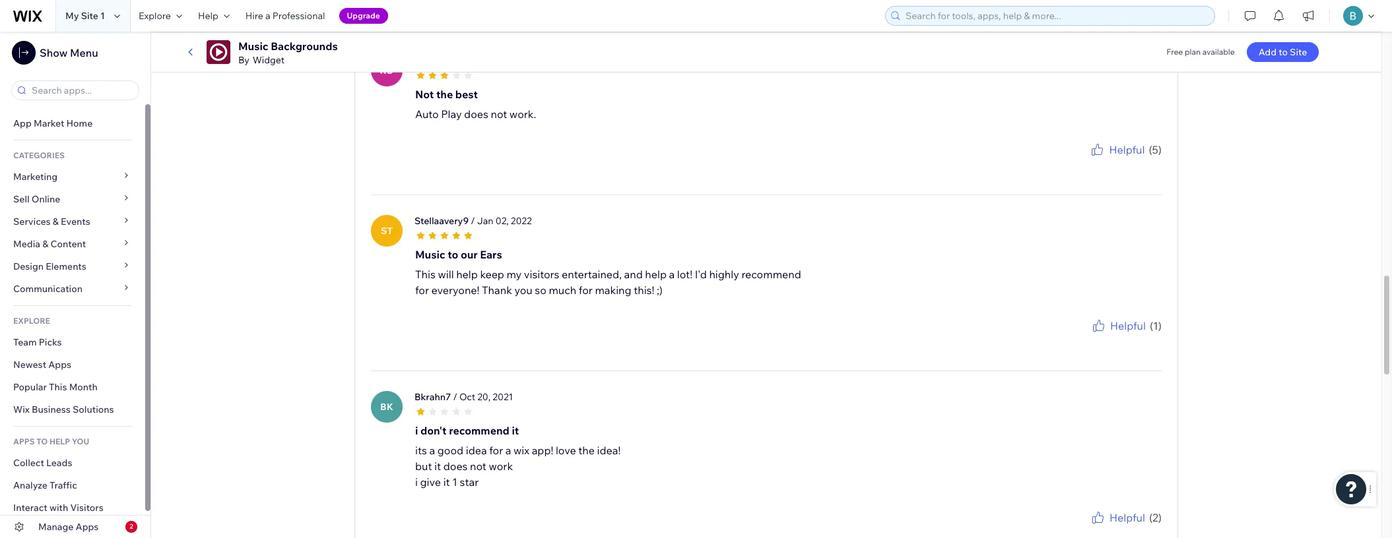 Task type: vqa. For each thing, say whether or not it's contained in the screenshot.
Translate inside the Add a language menu to your site Translate posts into 180+ languages Optimize your SEO for each language
no



Task type: locate. For each thing, give the bounding box(es) containing it.
& for content
[[42, 238, 48, 250]]

business
[[32, 404, 71, 416]]

recommend up idea
[[449, 424, 510, 437]]

it right give
[[443, 476, 450, 489]]

1 vertical spatial your
[[1109, 334, 1125, 344]]

solutions
[[73, 404, 114, 416]]

0 vertical spatial /
[[471, 215, 475, 227]]

not left work.
[[491, 107, 507, 121]]

help up ;)
[[645, 268, 667, 281]]

sell online link
[[0, 188, 145, 211]]

1 vertical spatial music
[[415, 248, 445, 261]]

i don't recommend it its a good idea for a wix app! love the idea! but it does not work i give it 1 star
[[415, 424, 621, 489]]

popular this month link
[[0, 376, 145, 399]]

1 vertical spatial site
[[1290, 46, 1307, 58]]

services & events
[[13, 216, 90, 228]]

1 horizontal spatial music
[[415, 248, 445, 261]]

music for music backgrounds by widget
[[238, 40, 268, 53]]

apps
[[48, 359, 71, 371], [76, 521, 99, 533]]

1 horizontal spatial help
[[645, 268, 667, 281]]

0 vertical spatial does
[[464, 107, 488, 121]]

1 horizontal spatial it
[[443, 476, 450, 489]]

helpful button left (1)
[[1090, 318, 1146, 334]]

1 horizontal spatial this
[[415, 268, 436, 281]]

0 vertical spatial i
[[415, 424, 418, 437]]

& left "events"
[[53, 216, 59, 228]]

1 vertical spatial feedback
[[1127, 334, 1162, 344]]

collect
[[13, 457, 44, 469]]

to inside add to site button
[[1279, 46, 1288, 58]]

does
[[464, 107, 488, 121], [443, 460, 468, 473]]

helpful button
[[1089, 142, 1145, 158], [1090, 318, 1146, 334], [1090, 510, 1145, 526]]

month
[[69, 382, 98, 393]]

3 your from the top
[[1109, 526, 1125, 536]]

add
[[1259, 46, 1277, 58]]

helpful for (1)
[[1110, 319, 1146, 332]]

music to our ears this will help keep my visitors entertained, and help a lot! i'd highly recommend for everyone! thank you so much for making this! ;)
[[415, 248, 801, 297]]

2 horizontal spatial it
[[512, 424, 519, 437]]

helpful button left (2)
[[1090, 510, 1145, 526]]

to inside music to our ears this will help keep my visitors entertained, and help a lot! i'd highly recommend for everyone! thank you so much for making this! ;)
[[448, 248, 458, 261]]

a
[[265, 10, 270, 22], [669, 268, 675, 281], [429, 444, 435, 457], [506, 444, 511, 457]]

its
[[415, 444, 427, 457]]

app market home link
[[0, 112, 145, 135]]

1 vertical spatial thank you for your feedback
[[1057, 334, 1162, 344]]

1 horizontal spatial &
[[53, 216, 59, 228]]

helpful left the (5)
[[1109, 143, 1145, 156]]

0 vertical spatial thank you for your feedback
[[1057, 158, 1162, 167]]

does inside the 'not the best auto play does not work.'
[[464, 107, 488, 121]]

your for (2)
[[1109, 526, 1125, 536]]

a inside music to our ears this will help keep my visitors entertained, and help a lot! i'd highly recommend for everyone! thank you so much for making this! ;)
[[669, 268, 675, 281]]

apps down visitors
[[76, 521, 99, 533]]

1 vertical spatial helpful
[[1110, 319, 1146, 332]]

hire a professional link
[[237, 0, 333, 32]]

1 horizontal spatial recommend
[[742, 268, 801, 281]]

site right my
[[81, 10, 98, 22]]

free plan available
[[1167, 47, 1235, 57]]

1 horizontal spatial /
[[471, 215, 475, 227]]

site
[[81, 10, 98, 22], [1290, 46, 1307, 58]]

1 vertical spatial does
[[443, 460, 468, 473]]

but
[[415, 460, 432, 473]]

music up will at left
[[415, 248, 445, 261]]

best
[[455, 88, 478, 101]]

this inside popular this month link
[[49, 382, 67, 393]]

1 horizontal spatial apps
[[76, 521, 99, 533]]

i left don't
[[415, 424, 418, 437]]

3 thank you for your feedback from the top
[[1057, 526, 1162, 536]]

0 vertical spatial feedback
[[1127, 158, 1162, 167]]

wix business solutions link
[[0, 399, 145, 421]]

apps to help you
[[13, 437, 89, 447]]

1 horizontal spatial site
[[1290, 46, 1307, 58]]

1 feedback from the top
[[1127, 158, 1162, 167]]

1 left the star
[[452, 476, 457, 489]]

feedback down (1)
[[1127, 334, 1162, 344]]

does inside i don't recommend it its a good idea for a wix app! love the idea! but it does not work i give it 1 star
[[443, 460, 468, 473]]

the right love
[[578, 444, 595, 457]]

music up by
[[238, 40, 268, 53]]

1 help from the left
[[456, 268, 478, 281]]

your for (1)
[[1109, 334, 1125, 344]]

stellaavery9
[[415, 215, 469, 227]]

apps for manage apps
[[76, 521, 99, 533]]

thank you for your feedback for (1)
[[1057, 334, 1162, 344]]

it up wix
[[512, 424, 519, 437]]

does down best
[[464, 107, 488, 121]]

collect leads
[[13, 457, 72, 469]]

communication link
[[0, 278, 145, 300]]

play
[[441, 107, 462, 121]]

1 vertical spatial helpful button
[[1090, 318, 1146, 334]]

auto
[[415, 107, 439, 121]]

thank you for your feedback
[[1057, 158, 1162, 167], [1057, 334, 1162, 344], [1057, 526, 1162, 536]]

you for (2)
[[1081, 526, 1095, 536]]

2 thank you for your feedback from the top
[[1057, 334, 1162, 344]]

my
[[65, 10, 79, 22]]

1 vertical spatial 1
[[452, 476, 457, 489]]

2 vertical spatial helpful
[[1110, 511, 1145, 525]]

0 horizontal spatial recommend
[[449, 424, 510, 437]]

0 vertical spatial helpful
[[1109, 143, 1145, 156]]

1 vertical spatial not
[[470, 460, 486, 473]]

1 right my
[[100, 10, 105, 22]]

helpful button left the (5)
[[1089, 142, 1145, 158]]

interact
[[13, 502, 47, 514]]

/ left the jan
[[471, 215, 475, 227]]

1 inside i don't recommend it its a good idea for a wix app! love the idea! but it does not work i give it 1 star
[[452, 476, 457, 489]]

2021
[[493, 391, 513, 403]]

media
[[13, 238, 40, 250]]

& inside services & events link
[[53, 216, 59, 228]]

0 horizontal spatial the
[[436, 88, 453, 101]]

thank you for your feedback down the (5)
[[1057, 158, 1162, 167]]

0 vertical spatial recommend
[[742, 268, 801, 281]]

your
[[1109, 158, 1125, 167], [1109, 334, 1125, 344], [1109, 526, 1125, 536]]

not down idea
[[470, 460, 486, 473]]

1 vertical spatial to
[[448, 248, 458, 261]]

& right media
[[42, 238, 48, 250]]

3 feedback from the top
[[1127, 526, 1162, 536]]

1 horizontal spatial 1
[[452, 476, 457, 489]]

manage
[[38, 521, 74, 533]]

a right hire
[[265, 10, 270, 22]]

add to site button
[[1247, 42, 1319, 62]]

app
[[13, 117, 32, 129]]

1 vertical spatial &
[[42, 238, 48, 250]]

/ for recommend
[[453, 391, 457, 403]]

0 vertical spatial it
[[512, 424, 519, 437]]

1 your from the top
[[1109, 158, 1125, 167]]

1 vertical spatial it
[[434, 460, 441, 473]]

recommend inside i don't recommend it its a good idea for a wix app! love the idea! but it does not work i give it 1 star
[[449, 424, 510, 437]]

you
[[1081, 158, 1095, 167], [514, 284, 533, 297], [1081, 334, 1095, 344], [1081, 526, 1095, 536]]

elements
[[46, 261, 86, 273]]

0 horizontal spatial 1
[[100, 10, 105, 22]]

the
[[436, 88, 453, 101], [578, 444, 595, 457]]

feedback
[[1127, 158, 1162, 167], [1127, 334, 1162, 344], [1127, 526, 1162, 536]]

recommend inside music to our ears this will help keep my visitors entertained, and help a lot! i'd highly recommend for everyone! thank you so much for making this! ;)
[[742, 268, 801, 281]]

2 feedback from the top
[[1127, 334, 1162, 344]]

0 vertical spatial to
[[1279, 46, 1288, 58]]

0 horizontal spatial apps
[[48, 359, 71, 371]]

show
[[40, 46, 68, 59]]

much
[[549, 284, 576, 297]]

it
[[512, 424, 519, 437], [434, 460, 441, 473], [443, 476, 450, 489]]

ko
[[380, 64, 394, 76]]

helpful button for (1)
[[1090, 318, 1146, 334]]

this
[[415, 268, 436, 281], [49, 382, 67, 393]]

thank you for your feedback down (2)
[[1057, 526, 1162, 536]]

0 horizontal spatial music
[[238, 40, 268, 53]]

music inside music to our ears this will help keep my visitors entertained, and help a lot! i'd highly recommend for everyone! thank you so much for making this! ;)
[[415, 248, 445, 261]]

/ left oct
[[453, 391, 457, 403]]

0 vertical spatial &
[[53, 216, 59, 228]]

design
[[13, 261, 44, 273]]

1 vertical spatial the
[[578, 444, 595, 457]]

ears
[[480, 248, 502, 261]]

not
[[491, 107, 507, 121], [470, 460, 486, 473]]

a left wix
[[506, 444, 511, 457]]

helpful left (2)
[[1110, 511, 1145, 525]]

apps up popular this month
[[48, 359, 71, 371]]

the inside i don't recommend it its a good idea for a wix app! love the idea! but it does not work i give it 1 star
[[578, 444, 595, 457]]

this left will at left
[[415, 268, 436, 281]]

sell online
[[13, 193, 60, 205]]

0 vertical spatial apps
[[48, 359, 71, 371]]

and
[[624, 268, 643, 281]]

not the best auto play does not work.
[[415, 88, 536, 121]]

music for music to our ears this will help keep my visitors entertained, and help a lot! i'd highly recommend for everyone! thank you so much for making this! ;)
[[415, 248, 445, 261]]

1 horizontal spatial to
[[1279, 46, 1288, 58]]

& inside media & content "link"
[[42, 238, 48, 250]]

1 thank you for your feedback from the top
[[1057, 158, 1162, 167]]

helpful left (1)
[[1110, 319, 1146, 332]]

site inside button
[[1290, 46, 1307, 58]]

1 vertical spatial apps
[[76, 521, 99, 533]]

a left lot! at the left of the page
[[669, 268, 675, 281]]

1 vertical spatial this
[[49, 382, 67, 393]]

1 vertical spatial /
[[453, 391, 457, 403]]

0 horizontal spatial this
[[49, 382, 67, 393]]

0 vertical spatial music
[[238, 40, 268, 53]]

0 vertical spatial your
[[1109, 158, 1125, 167]]

thank you for your feedback down (1)
[[1057, 334, 1162, 344]]

team picks link
[[0, 331, 145, 354]]

help up the everyone!
[[456, 268, 478, 281]]

i left give
[[415, 476, 418, 489]]

feedback down the (5)
[[1127, 158, 1162, 167]]

2 vertical spatial thank you for your feedback
[[1057, 526, 1162, 536]]

0 horizontal spatial /
[[453, 391, 457, 403]]

site right add in the right of the page
[[1290, 46, 1307, 58]]

0 horizontal spatial to
[[448, 248, 458, 261]]

marketing link
[[0, 166, 145, 188]]

your for (5)
[[1109, 158, 1125, 167]]

you for (5)
[[1081, 158, 1095, 167]]

2 vertical spatial feedback
[[1127, 526, 1162, 536]]

work.
[[510, 107, 536, 121]]

1 vertical spatial i
[[415, 476, 418, 489]]

2 your from the top
[[1109, 334, 1125, 344]]

&
[[53, 216, 59, 228], [42, 238, 48, 250]]

this up wix business solutions
[[49, 382, 67, 393]]

help
[[456, 268, 478, 281], [645, 268, 667, 281]]

star
[[460, 476, 479, 489]]

0 vertical spatial not
[[491, 107, 507, 121]]

2 vertical spatial it
[[443, 476, 450, 489]]

the right the not
[[436, 88, 453, 101]]

feedback for (2)
[[1127, 526, 1162, 536]]

my site 1
[[65, 10, 105, 22]]

1 vertical spatial recommend
[[449, 424, 510, 437]]

to left 'our'
[[448, 248, 458, 261]]

0 horizontal spatial help
[[456, 268, 478, 281]]

2 help from the left
[[645, 268, 667, 281]]

a right its
[[429, 444, 435, 457]]

market
[[34, 117, 64, 129]]

it right but
[[434, 460, 441, 473]]

collect leads link
[[0, 452, 145, 475]]

helpful for (2)
[[1110, 511, 1145, 525]]

0 vertical spatial the
[[436, 88, 453, 101]]

02,
[[496, 215, 509, 227]]

0 vertical spatial helpful button
[[1089, 142, 1145, 158]]

0 horizontal spatial not
[[470, 460, 486, 473]]

does down good
[[443, 460, 468, 473]]

0 vertical spatial this
[[415, 268, 436, 281]]

0 horizontal spatial site
[[81, 10, 98, 22]]

to right add in the right of the page
[[1279, 46, 1288, 58]]

music inside music backgrounds by widget
[[238, 40, 268, 53]]

0 vertical spatial site
[[81, 10, 98, 22]]

design elements link
[[0, 255, 145, 278]]

thank for (1)
[[1057, 334, 1080, 344]]

0 horizontal spatial it
[[434, 460, 441, 473]]

1 horizontal spatial the
[[578, 444, 595, 457]]

2 vertical spatial your
[[1109, 526, 1125, 536]]

0 horizontal spatial &
[[42, 238, 48, 250]]

sidebar element
[[0, 32, 151, 539]]

apps
[[13, 437, 35, 447]]

2 vertical spatial helpful button
[[1090, 510, 1145, 526]]

recommend right 'highly'
[[742, 268, 801, 281]]

feedback down (2)
[[1127, 526, 1162, 536]]

1 horizontal spatial not
[[491, 107, 507, 121]]



Task type: describe. For each thing, give the bounding box(es) containing it.
hire a professional
[[245, 10, 325, 22]]

will
[[438, 268, 454, 281]]

work
[[489, 460, 513, 473]]

marketing
[[13, 171, 58, 183]]

manage apps
[[38, 521, 99, 533]]

you inside music to our ears this will help keep my visitors entertained, and help a lot! i'd highly recommend for everyone! thank you so much for making this! ;)
[[514, 284, 533, 297]]

sell
[[13, 193, 29, 205]]

thank inside music to our ears this will help keep my visitors entertained, and help a lot! i'd highly recommend for everyone! thank you so much for making this! ;)
[[482, 284, 512, 297]]

you
[[72, 437, 89, 447]]

jan
[[477, 215, 493, 227]]

upgrade button
[[339, 8, 388, 24]]

2022
[[511, 215, 532, 227]]

services & events link
[[0, 211, 145, 233]]

traffic
[[50, 480, 77, 492]]

helpful button for (5)
[[1089, 142, 1145, 158]]

& for events
[[53, 216, 59, 228]]

not inside the 'not the best auto play does not work.'
[[491, 107, 507, 121]]

this!
[[634, 284, 654, 297]]

with
[[49, 502, 68, 514]]

oct
[[459, 391, 475, 403]]

everyone!
[[431, 284, 480, 297]]

events
[[61, 216, 90, 228]]

help button
[[190, 0, 237, 32]]

media & content
[[13, 238, 86, 250]]

services
[[13, 216, 51, 228]]

bk
[[380, 401, 393, 413]]

give
[[420, 476, 441, 489]]

help
[[198, 10, 218, 22]]

categories
[[13, 151, 65, 160]]

communication
[[13, 283, 85, 295]]

not
[[415, 88, 434, 101]]

popular
[[13, 382, 47, 393]]

(1)
[[1150, 319, 1162, 332]]

making
[[595, 284, 631, 297]]

feedback for (5)
[[1127, 158, 1162, 167]]

popular this month
[[13, 382, 98, 393]]

thank for (5)
[[1057, 158, 1080, 167]]

helpful button for (2)
[[1090, 510, 1145, 526]]

thank for (2)
[[1057, 526, 1080, 536]]

helpful for (5)
[[1109, 143, 1145, 156]]

add to site
[[1259, 46, 1307, 58]]

stellaavery9 / jan 02, 2022
[[415, 215, 532, 227]]

visitors
[[524, 268, 559, 281]]

st
[[381, 225, 393, 237]]

to
[[36, 437, 48, 447]]

apps for newest apps
[[48, 359, 71, 371]]

hire
[[245, 10, 263, 22]]

idea!
[[597, 444, 621, 457]]

i'd
[[695, 268, 707, 281]]

backgrounds
[[271, 40, 338, 53]]

this inside music to our ears this will help keep my visitors entertained, and help a lot! i'd highly recommend for everyone! thank you so much for making this! ;)
[[415, 268, 436, 281]]

interact with visitors
[[13, 502, 103, 514]]

to for add
[[1279, 46, 1288, 58]]

available
[[1203, 47, 1235, 57]]

by
[[238, 54, 249, 66]]

media & content link
[[0, 233, 145, 255]]

picks
[[39, 337, 62, 349]]

feedback for (1)
[[1127, 334, 1162, 344]]

entertained,
[[562, 268, 622, 281]]

professional
[[272, 10, 325, 22]]

bkrahn7 / oct 20, 2021
[[415, 391, 513, 403]]

0 vertical spatial 1
[[100, 10, 105, 22]]

home
[[66, 117, 93, 129]]

newest
[[13, 359, 46, 371]]

to for music
[[448, 248, 458, 261]]

for inside i don't recommend it its a good idea for a wix app! love the idea! but it does not work i give it 1 star
[[489, 444, 503, 457]]

2 i from the top
[[415, 476, 418, 489]]

upgrade
[[347, 11, 380, 20]]

explore
[[139, 10, 171, 22]]

show menu button
[[12, 41, 98, 65]]

interact with visitors link
[[0, 497, 145, 520]]

(2)
[[1149, 511, 1162, 525]]

team picks
[[13, 337, 62, 349]]

lot!
[[677, 268, 692, 281]]

/ for our
[[471, 215, 475, 227]]

leads
[[46, 457, 72, 469]]

don't
[[420, 424, 447, 437]]

20,
[[477, 391, 491, 403]]

2
[[129, 523, 133, 531]]

newest apps link
[[0, 354, 145, 376]]

the inside the 'not the best auto play does not work.'
[[436, 88, 453, 101]]

design elements
[[13, 261, 86, 273]]

content
[[51, 238, 86, 250]]

widget
[[253, 54, 284, 66]]

wix
[[514, 444, 529, 457]]

newest apps
[[13, 359, 71, 371]]

idea
[[466, 444, 487, 457]]

Search for tools, apps, help & more... field
[[902, 7, 1211, 25]]

thank you for your feedback for (2)
[[1057, 526, 1162, 536]]

app!
[[532, 444, 553, 457]]

analyze
[[13, 480, 48, 492]]

Search apps... field
[[28, 81, 135, 100]]

wix business solutions
[[13, 404, 114, 416]]

not inside i don't recommend it its a good idea for a wix app! love the idea! but it does not work i give it 1 star
[[470, 460, 486, 473]]

keep
[[480, 268, 504, 281]]

app market home
[[13, 117, 93, 129]]

team
[[13, 337, 37, 349]]

you for (1)
[[1081, 334, 1095, 344]]

1 i from the top
[[415, 424, 418, 437]]

menu
[[70, 46, 98, 59]]

music backgrounds logo image
[[207, 40, 230, 64]]

;)
[[657, 284, 663, 297]]

online
[[32, 193, 60, 205]]

thank you for your feedback for (5)
[[1057, 158, 1162, 167]]



